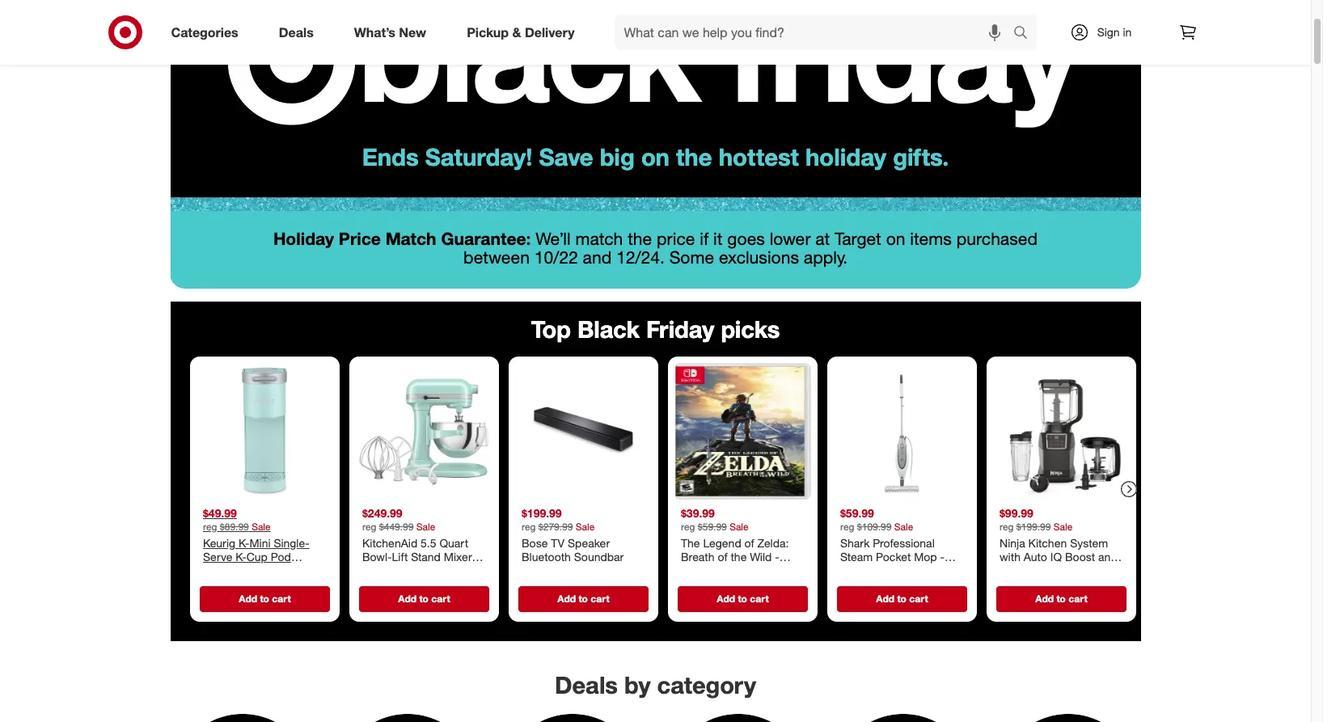 Task type: describe. For each thing, give the bounding box(es) containing it.
ninja
[[1000, 536, 1025, 550]]

steam
[[840, 550, 873, 564]]

zelda:
[[758, 536, 789, 550]]

add to cart button for breath
[[678, 586, 808, 612]]

top black friday picks
[[531, 315, 780, 344]]

- left ice on the bottom of the page
[[402, 565, 407, 578]]

s3601
[[840, 565, 873, 578]]

cart for kitchenaid 5.5 quart bowl-lift stand mixer - ksm55 - ice
[[431, 593, 450, 605]]

- right mixer
[[475, 550, 479, 564]]

$249.99
[[362, 507, 402, 520]]

bose tv speaker bluetooth soundbar image
[[515, 363, 652, 500]]

to for mop
[[897, 593, 907, 605]]

coffee
[[203, 565, 236, 578]]

$99.99 reg $199.99 sale ninja kitchen system with auto iq boost and 7-speed blender
[[1000, 507, 1118, 578]]

add to cart button for serve
[[199, 586, 330, 612]]

serve
[[203, 550, 232, 564]]

$49.99 reg $89.99 sale keurig k-mini single- serve k-cup pod coffee maker - oasis
[[203, 507, 310, 578]]

apply.
[[804, 247, 848, 268]]

speaker
[[568, 536, 610, 550]]

cart for shark professional steam pocket mop - s3601
[[909, 593, 928, 605]]

add to cart for breath
[[717, 593, 769, 605]]

at
[[816, 228, 831, 249]]

delivery
[[525, 24, 575, 40]]

match
[[386, 228, 437, 249]]

iq
[[1051, 550, 1062, 564]]

category
[[658, 671, 757, 700]]

$39.99
[[681, 507, 715, 520]]

blender
[[1047, 565, 1087, 578]]

pod
[[270, 550, 291, 564]]

holiday
[[806, 143, 887, 172]]

add for serve
[[239, 593, 257, 605]]

carousel region
[[170, 302, 1141, 658]]

to for breath
[[738, 593, 747, 605]]

black
[[578, 315, 640, 344]]

bowl-
[[362, 550, 392, 564]]

the
[[681, 536, 700, 550]]

shark
[[840, 536, 870, 550]]

mop
[[914, 550, 937, 564]]

reg for $49.99
[[203, 521, 217, 533]]

sign in link
[[1056, 15, 1158, 50]]

the inside we'll match the price if it goes lower at target on items purchased between 10/22 and 12/24. some exclusions apply.
[[628, 228, 652, 249]]

$89.99
[[220, 521, 249, 533]]

sale for tv
[[576, 521, 595, 533]]

to for auto
[[1057, 593, 1066, 605]]

if
[[700, 228, 709, 249]]

kitchenaid 5.5 quart bowl-lift stand mixer - ksm55 - ice image
[[356, 363, 492, 500]]

cart for ninja kitchen system with auto iq boost and 7-speed blender
[[1069, 593, 1088, 605]]

sale for kitchen
[[1054, 521, 1073, 533]]

&
[[513, 24, 522, 40]]

price
[[657, 228, 696, 249]]

saturday!
[[425, 143, 533, 172]]

bose
[[522, 536, 548, 550]]

with
[[1000, 550, 1021, 564]]

10/22
[[535, 247, 578, 268]]

cart for keurig k-mini single- serve k-cup pod coffee maker - oasis
[[272, 593, 291, 605]]

$59.99 inside "$59.99 reg $109.99 sale shark professional steam pocket mop - s3601"
[[840, 507, 874, 520]]

the legend of zelda: breath of the wild - nintendo switch image
[[675, 363, 811, 500]]

on inside we'll match the price if it goes lower at target on items purchased between 10/22 and 12/24. some exclusions apply.
[[887, 228, 906, 249]]

some
[[670, 247, 715, 268]]

we'll match the price if it goes lower at target on items purchased between 10/22 and 12/24. some exclusions apply.
[[464, 228, 1038, 268]]

$59.99 reg $109.99 sale shark professional steam pocket mop - s3601
[[840, 507, 945, 578]]

- inside "$59.99 reg $109.99 sale shark professional steam pocket mop - s3601"
[[940, 550, 945, 564]]

in
[[1124, 25, 1132, 39]]

- inside $39.99 reg $59.99 sale the legend of zelda: breath of the wild - nintendo switch
[[775, 550, 779, 564]]

add to cart for mop
[[876, 593, 928, 605]]

add to cart button for mop
[[837, 586, 967, 612]]

tv
[[551, 536, 565, 550]]

7-
[[1000, 565, 1011, 578]]

$49.99
[[203, 507, 237, 520]]

$99.99
[[1000, 507, 1034, 520]]

1 horizontal spatial of
[[745, 536, 754, 550]]

nintendo
[[681, 565, 727, 578]]

add to cart button for lift
[[359, 586, 489, 612]]

$449.99
[[379, 521, 414, 533]]

target black friday image
[[170, 0, 1141, 212]]

search
[[1006, 26, 1045, 42]]

reg for $249.99
[[362, 521, 376, 533]]

ice
[[410, 565, 425, 578]]

save
[[539, 143, 594, 172]]

deals for deals
[[279, 24, 314, 40]]

pickup & delivery link
[[453, 15, 595, 50]]

exclusions
[[719, 247, 800, 268]]

keurig k-mini single-serve k-cup pod coffee maker - oasis image
[[196, 363, 333, 500]]

gifts.
[[894, 143, 950, 172]]

What can we help you find? suggestions appear below search field
[[615, 15, 1018, 50]]

$109.99
[[857, 521, 892, 533]]

purchased
[[957, 228, 1038, 249]]

it
[[714, 228, 723, 249]]

top
[[531, 315, 571, 344]]

add to cart for lift
[[398, 593, 450, 605]]

sale for professional
[[894, 521, 913, 533]]

$199.99 inside $199.99 reg $279.99 sale bose tv speaker bluetooth soundbar
[[522, 507, 562, 520]]

match
[[576, 228, 623, 249]]

price
[[339, 228, 381, 249]]

add for auto
[[1036, 593, 1054, 605]]

add for soundbar
[[557, 593, 576, 605]]

professional
[[873, 536, 935, 550]]

5.5
[[420, 536, 436, 550]]

maker
[[239, 565, 271, 578]]

and inside $99.99 reg $199.99 sale ninja kitchen system with auto iq boost and 7-speed blender
[[1099, 550, 1118, 564]]

stand
[[411, 550, 441, 564]]

legend
[[703, 536, 741, 550]]



Task type: vqa. For each thing, say whether or not it's contained in the screenshot.
the S3601
yes



Task type: locate. For each thing, give the bounding box(es) containing it.
0 horizontal spatial $59.99
[[698, 521, 727, 533]]

- down the zelda:
[[775, 550, 779, 564]]

keurig
[[203, 536, 235, 550]]

1 sale from the left
[[251, 521, 270, 533]]

add to cart for soundbar
[[557, 593, 610, 605]]

add
[[239, 593, 257, 605], [398, 593, 416, 605], [557, 593, 576, 605], [717, 593, 735, 605], [876, 593, 895, 605], [1036, 593, 1054, 605]]

0 vertical spatial deals
[[279, 24, 314, 40]]

0 horizontal spatial $199.99
[[522, 507, 562, 520]]

0 vertical spatial and
[[583, 247, 612, 268]]

$199.99 up $279.99
[[522, 507, 562, 520]]

cart for the legend of zelda: breath of the wild - nintendo switch
[[750, 593, 769, 605]]

cart
[[272, 593, 291, 605], [431, 593, 450, 605], [591, 593, 610, 605], [750, 593, 769, 605], [909, 593, 928, 605], [1069, 593, 1088, 605]]

1 horizontal spatial deals
[[555, 671, 618, 700]]

1 vertical spatial and
[[1099, 550, 1118, 564]]

add to cart down ice on the bottom of the page
[[398, 593, 450, 605]]

3 add to cart button from the left
[[518, 586, 649, 612]]

on
[[642, 143, 670, 172], [887, 228, 906, 249]]

soundbar
[[574, 550, 624, 564]]

5 reg from the left
[[840, 521, 855, 533]]

sale up legend
[[730, 521, 749, 533]]

the left the hottest
[[677, 143, 713, 172]]

add to cart down soundbar
[[557, 593, 610, 605]]

add to cart for serve
[[239, 593, 291, 605]]

3 sale from the left
[[576, 521, 595, 533]]

add to cart button down maker on the left bottom
[[199, 586, 330, 612]]

what's new
[[354, 24, 427, 40]]

pickup
[[467, 24, 509, 40]]

to for serve
[[260, 593, 269, 605]]

and down system
[[1099, 550, 1118, 564]]

add for mop
[[876, 593, 895, 605]]

reg up bose
[[522, 521, 536, 533]]

3 add to cart from the left
[[557, 593, 610, 605]]

guarantee:
[[441, 228, 531, 249]]

0 vertical spatial on
[[642, 143, 670, 172]]

target
[[835, 228, 882, 249]]

$199.99 up kitchen
[[1017, 521, 1051, 533]]

4 cart from the left
[[750, 593, 769, 605]]

6 add to cart from the left
[[1036, 593, 1088, 605]]

shark professional steam pocket mop - s3601 image
[[834, 363, 971, 500]]

3 to from the left
[[579, 593, 588, 605]]

1 horizontal spatial $59.99
[[840, 507, 874, 520]]

reg up "shark"
[[840, 521, 855, 533]]

reg for $99.99
[[1000, 521, 1014, 533]]

1 vertical spatial on
[[887, 228, 906, 249]]

to down ice on the bottom of the page
[[419, 593, 428, 605]]

to for soundbar
[[579, 593, 588, 605]]

ends saturday! save big on the hottest holiday gifts.
[[362, 143, 950, 172]]

cup
[[246, 550, 267, 564]]

1 vertical spatial k-
[[235, 550, 246, 564]]

2 add from the left
[[398, 593, 416, 605]]

cart down stand
[[431, 593, 450, 605]]

reg inside $49.99 reg $89.99 sale keurig k-mini single- serve k-cup pod coffee maker - oasis
[[203, 521, 217, 533]]

- down pod
[[274, 565, 279, 578]]

and
[[583, 247, 612, 268], [1099, 550, 1118, 564]]

sale inside $99.99 reg $199.99 sale ninja kitchen system with auto iq boost and 7-speed blender
[[1054, 521, 1073, 533]]

auto
[[1024, 550, 1048, 564]]

4 add to cart button from the left
[[678, 586, 808, 612]]

wild
[[750, 550, 772, 564]]

the inside $39.99 reg $59.99 sale the legend of zelda: breath of the wild - nintendo switch
[[731, 550, 747, 564]]

and right 10/22
[[583, 247, 612, 268]]

5 add to cart from the left
[[876, 593, 928, 605]]

1 horizontal spatial on
[[887, 228, 906, 249]]

cart down oasis
[[272, 593, 291, 605]]

sale up mini
[[251, 521, 270, 533]]

6 cart from the left
[[1069, 593, 1088, 605]]

on left items
[[887, 228, 906, 249]]

sale up kitchen
[[1054, 521, 1073, 533]]

reg for $199.99
[[522, 521, 536, 533]]

6 to from the left
[[1057, 593, 1066, 605]]

add to cart for auto
[[1036, 593, 1088, 605]]

new
[[399, 24, 427, 40]]

add to cart button down blender
[[997, 586, 1127, 612]]

sale up professional
[[894, 521, 913, 533]]

add down ice on the bottom of the page
[[398, 593, 416, 605]]

add to cart button for auto
[[997, 586, 1127, 612]]

4 add from the left
[[717, 593, 735, 605]]

sale inside "$59.99 reg $109.99 sale shark professional steam pocket mop - s3601"
[[894, 521, 913, 533]]

5 cart from the left
[[909, 593, 928, 605]]

deals for deals by category
[[555, 671, 618, 700]]

2 cart from the left
[[431, 593, 450, 605]]

0 horizontal spatial the
[[628, 228, 652, 249]]

sale up speaker
[[576, 521, 595, 533]]

to down pocket
[[897, 593, 907, 605]]

add down bluetooth
[[557, 593, 576, 605]]

$199.99
[[522, 507, 562, 520], [1017, 521, 1051, 533]]

deals left what's
[[279, 24, 314, 40]]

lower
[[770, 228, 811, 249]]

6 sale from the left
[[1054, 521, 1073, 533]]

0 vertical spatial of
[[745, 536, 754, 550]]

- right mop
[[940, 550, 945, 564]]

0 horizontal spatial of
[[718, 550, 728, 564]]

by
[[625, 671, 651, 700]]

reg inside $99.99 reg $199.99 sale ninja kitchen system with auto iq boost and 7-speed blender
[[1000, 521, 1014, 533]]

3 cart from the left
[[591, 593, 610, 605]]

sale inside $39.99 reg $59.99 sale the legend of zelda: breath of the wild - nintendo switch
[[730, 521, 749, 533]]

sale inside $249.99 reg $449.99 sale kitchenaid 5.5 quart bowl-lift stand mixer - ksm55 - ice
[[416, 521, 435, 533]]

$199.99 inside $99.99 reg $199.99 sale ninja kitchen system with auto iq boost and 7-speed blender
[[1017, 521, 1051, 533]]

add to cart button down switch
[[678, 586, 808, 612]]

1 vertical spatial of
[[718, 550, 728, 564]]

add to cart button for soundbar
[[518, 586, 649, 612]]

1 add to cart from the left
[[239, 593, 291, 605]]

5 to from the left
[[897, 593, 907, 605]]

goes
[[728, 228, 765, 249]]

$59.99 up legend
[[698, 521, 727, 533]]

2 add to cart button from the left
[[359, 586, 489, 612]]

12/24.
[[617, 247, 665, 268]]

kitchen
[[1029, 536, 1067, 550]]

cart down soundbar
[[591, 593, 610, 605]]

k-
[[238, 536, 249, 550], [235, 550, 246, 564]]

switch
[[731, 565, 765, 578]]

the up switch
[[731, 550, 747, 564]]

ninja kitchen system with auto iq boost and 7-speed blender image
[[993, 363, 1130, 500]]

1 horizontal spatial and
[[1099, 550, 1118, 564]]

on right 'big'
[[642, 143, 670, 172]]

cart for bose tv speaker bluetooth soundbar
[[591, 593, 610, 605]]

add to cart button down ice on the bottom of the page
[[359, 586, 489, 612]]

the left price
[[628, 228, 652, 249]]

single-
[[273, 536, 309, 550]]

add to cart
[[239, 593, 291, 605], [398, 593, 450, 605], [557, 593, 610, 605], [717, 593, 769, 605], [876, 593, 928, 605], [1036, 593, 1088, 605]]

to down blender
[[1057, 593, 1066, 605]]

$279.99
[[538, 521, 573, 533]]

add for lift
[[398, 593, 416, 605]]

add to cart down switch
[[717, 593, 769, 605]]

ends
[[362, 143, 419, 172]]

k- up maker on the left bottom
[[235, 550, 246, 564]]

$39.99 reg $59.99 sale the legend of zelda: breath of the wild - nintendo switch
[[681, 507, 789, 578]]

5 add from the left
[[876, 593, 895, 605]]

to down maker on the left bottom
[[260, 593, 269, 605]]

0 vertical spatial the
[[677, 143, 713, 172]]

to down soundbar
[[579, 593, 588, 605]]

of down legend
[[718, 550, 728, 564]]

k- down '$89.99'
[[238, 536, 249, 550]]

sign
[[1098, 25, 1120, 39]]

1 add to cart button from the left
[[199, 586, 330, 612]]

add to cart button
[[199, 586, 330, 612], [359, 586, 489, 612], [518, 586, 649, 612], [678, 586, 808, 612], [837, 586, 967, 612], [997, 586, 1127, 612]]

reg down $49.99
[[203, 521, 217, 533]]

categories
[[171, 24, 239, 40]]

add to cart down blender
[[1036, 593, 1088, 605]]

on inside "ends saturday! save big on the hottest holiday gifts." link
[[642, 143, 670, 172]]

sign in
[[1098, 25, 1132, 39]]

$59.99 inside $39.99 reg $59.99 sale the legend of zelda: breath of the wild - nintendo switch
[[698, 521, 727, 533]]

add for breath
[[717, 593, 735, 605]]

add down speed
[[1036, 593, 1054, 605]]

reg up the
[[681, 521, 695, 533]]

sale up 5.5
[[416, 521, 435, 533]]

2 add to cart from the left
[[398, 593, 450, 605]]

reg inside $249.99 reg $449.99 sale kitchenaid 5.5 quart bowl-lift stand mixer - ksm55 - ice
[[362, 521, 376, 533]]

what's new link
[[340, 15, 447, 50]]

we'll
[[536, 228, 571, 249]]

1 horizontal spatial the
[[677, 143, 713, 172]]

deals
[[279, 24, 314, 40], [555, 671, 618, 700]]

to
[[260, 593, 269, 605], [419, 593, 428, 605], [579, 593, 588, 605], [738, 593, 747, 605], [897, 593, 907, 605], [1057, 593, 1066, 605]]

picks
[[721, 315, 780, 344]]

6 add to cart button from the left
[[997, 586, 1127, 612]]

2 vertical spatial the
[[731, 550, 747, 564]]

deals left by at the left bottom of the page
[[555, 671, 618, 700]]

add to cart button down soundbar
[[518, 586, 649, 612]]

add down pocket
[[876, 593, 895, 605]]

6 reg from the left
[[1000, 521, 1014, 533]]

deals inside deals "link"
[[279, 24, 314, 40]]

$59.99 up $109.99
[[840, 507, 874, 520]]

1 vertical spatial the
[[628, 228, 652, 249]]

reg inside $39.99 reg $59.99 sale the legend of zelda: breath of the wild - nintendo switch
[[681, 521, 695, 533]]

cart down switch
[[750, 593, 769, 605]]

1 horizontal spatial $199.99
[[1017, 521, 1051, 533]]

add down switch
[[717, 593, 735, 605]]

0 horizontal spatial deals
[[279, 24, 314, 40]]

1 reg from the left
[[203, 521, 217, 533]]

between
[[464, 247, 530, 268]]

4 to from the left
[[738, 593, 747, 605]]

big
[[600, 143, 635, 172]]

of up wild
[[745, 536, 754, 550]]

ksm55
[[362, 565, 399, 578]]

$199.99 reg $279.99 sale bose tv speaker bluetooth soundbar
[[522, 507, 624, 564]]

add down maker on the left bottom
[[239, 593, 257, 605]]

holiday price match guarantee:
[[273, 228, 531, 249]]

0 horizontal spatial and
[[583, 247, 612, 268]]

2 to from the left
[[419, 593, 428, 605]]

2 sale from the left
[[416, 521, 435, 533]]

cart down mop
[[909, 593, 928, 605]]

system
[[1070, 536, 1109, 550]]

mini
[[249, 536, 270, 550]]

add to cart down pocket
[[876, 593, 928, 605]]

reg down $99.99
[[1000, 521, 1014, 533]]

reg for $59.99
[[840, 521, 855, 533]]

breath
[[681, 550, 715, 564]]

reg for $39.99
[[681, 521, 695, 533]]

boost
[[1065, 550, 1095, 564]]

6 add from the left
[[1036, 593, 1054, 605]]

sale for k-
[[251, 521, 270, 533]]

bluetooth
[[522, 550, 571, 564]]

5 sale from the left
[[894, 521, 913, 533]]

3 add from the left
[[557, 593, 576, 605]]

0 vertical spatial k-
[[238, 536, 249, 550]]

reg inside $199.99 reg $279.99 sale bose tv speaker bluetooth soundbar
[[522, 521, 536, 533]]

search button
[[1006, 15, 1045, 53]]

hottest
[[719, 143, 799, 172]]

1 cart from the left
[[272, 593, 291, 605]]

lift
[[392, 550, 408, 564]]

1 add from the left
[[239, 593, 257, 605]]

add to cart button down pocket
[[837, 586, 967, 612]]

kitchenaid
[[362, 536, 417, 550]]

the
[[677, 143, 713, 172], [628, 228, 652, 249], [731, 550, 747, 564]]

$59.99
[[840, 507, 874, 520], [698, 521, 727, 533]]

sale for 5.5
[[416, 521, 435, 533]]

and inside we'll match the price if it goes lower at target on items purchased between 10/22 and 12/24. some exclusions apply.
[[583, 247, 612, 268]]

deals by category
[[555, 671, 757, 700]]

sale for legend
[[730, 521, 749, 533]]

to down switch
[[738, 593, 747, 605]]

sale inside $49.99 reg $89.99 sale keurig k-mini single- serve k-cup pod coffee maker - oasis
[[251, 521, 270, 533]]

friday
[[647, 315, 715, 344]]

4 reg from the left
[[681, 521, 695, 533]]

to for lift
[[419, 593, 428, 605]]

categories link
[[157, 15, 259, 50]]

what's
[[354, 24, 396, 40]]

add to cart down maker on the left bottom
[[239, 593, 291, 605]]

reg down $249.99
[[362, 521, 376, 533]]

cart down blender
[[1069, 593, 1088, 605]]

sale inside $199.99 reg $279.99 sale bose tv speaker bluetooth soundbar
[[576, 521, 595, 533]]

speed
[[1011, 565, 1044, 578]]

5 add to cart button from the left
[[837, 586, 967, 612]]

1 to from the left
[[260, 593, 269, 605]]

3 reg from the left
[[522, 521, 536, 533]]

1 vertical spatial deals
[[555, 671, 618, 700]]

0 horizontal spatial on
[[642, 143, 670, 172]]

items
[[911, 228, 952, 249]]

4 add to cart from the left
[[717, 593, 769, 605]]

- inside $49.99 reg $89.99 sale keurig k-mini single- serve k-cup pod coffee maker - oasis
[[274, 565, 279, 578]]

$249.99 reg $449.99 sale kitchenaid 5.5 quart bowl-lift stand mixer - ksm55 - ice
[[362, 507, 479, 578]]

deals link
[[265, 15, 334, 50]]

2 horizontal spatial the
[[731, 550, 747, 564]]

2 reg from the left
[[362, 521, 376, 533]]

reg inside "$59.99 reg $109.99 sale shark professional steam pocket mop - s3601"
[[840, 521, 855, 533]]

quart
[[439, 536, 468, 550]]

4 sale from the left
[[730, 521, 749, 533]]



